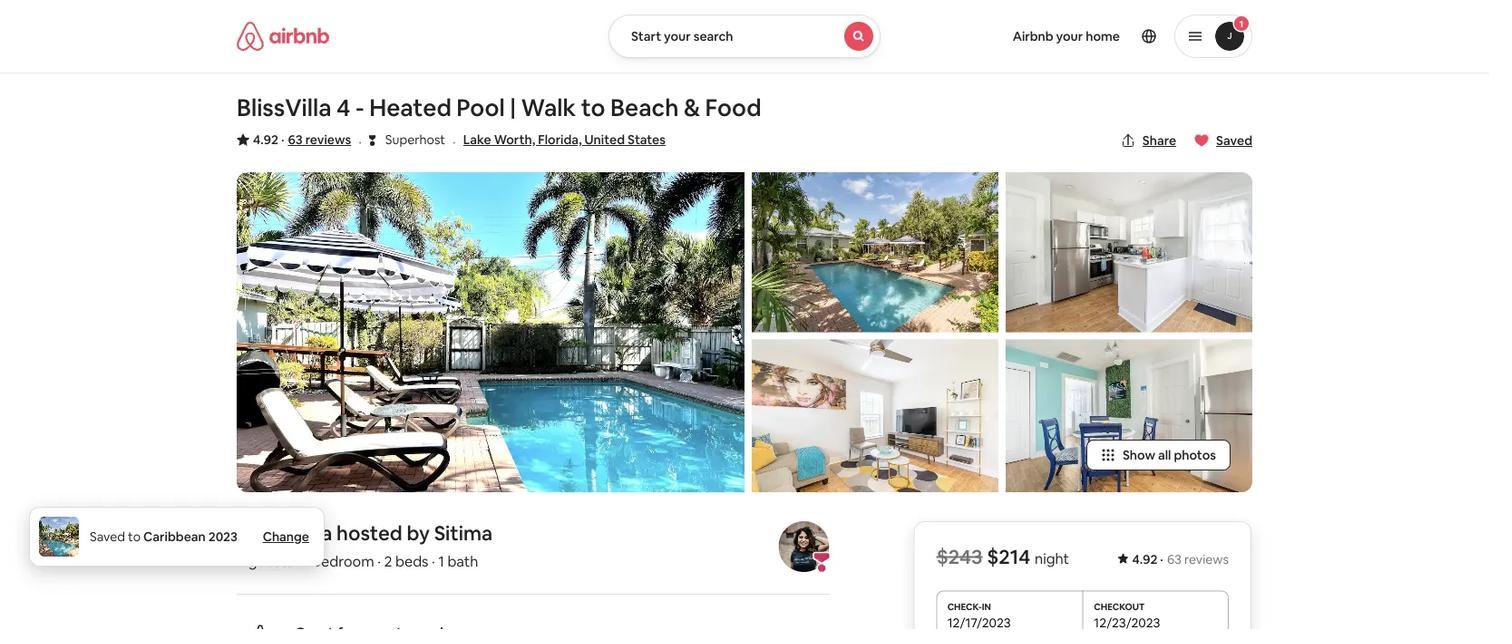 Task type: describe. For each thing, give the bounding box(es) containing it.
heated
[[369, 93, 451, 123]]

your for airbnb
[[1056, 28, 1083, 44]]

beach
[[610, 93, 679, 123]]

bath
[[447, 552, 478, 570]]

hosted
[[336, 520, 402, 546]]

2023
[[208, 529, 238, 545]]

all
[[1158, 447, 1171, 463]]

saved button
[[1187, 125, 1260, 156]]

· inside · lake worth, florida, united states
[[453, 132, 456, 151]]

superhost
[[385, 132, 445, 148]]

$214
[[987, 544, 1031, 570]]

florida,
[[538, 132, 582, 148]]

states
[[628, 132, 666, 148]]

-
[[356, 93, 364, 123]]

change
[[263, 529, 309, 545]]

airbnb your home
[[1013, 28, 1120, 44]]

lake
[[463, 132, 491, 148]]

pool
[[457, 93, 505, 123]]

share
[[1143, 132, 1176, 149]]

63 reviews button
[[288, 131, 351, 149]]

$243
[[937, 544, 983, 570]]

saved for saved to caribbean 2023
[[90, 529, 125, 545]]

airbnb your home link
[[1002, 17, 1131, 55]]

by sitima
[[407, 520, 493, 546]]

caribbean
[[143, 529, 206, 545]]

lake worth, florida, united states button
[[463, 129, 666, 151]]

show
[[1123, 447, 1155, 463]]

1 button
[[1175, 15, 1253, 58]]

united
[[585, 132, 625, 148]]

0 horizontal spatial 1
[[303, 552, 309, 570]]

share button
[[1114, 125, 1184, 156]]

entire villa hosted by sitima 4 guests · 1 bedroom · 2 beds · 1 bath
[[237, 520, 493, 570]]

bliss villa tropical courtyard and heated pool image
[[752, 172, 999, 332]]

bedroom
[[312, 552, 374, 570]]

start your search
[[631, 28, 733, 44]]

1 horizontal spatial 4.92
[[1132, 551, 1158, 568]]

0 horizontal spatial reviews
[[305, 132, 351, 148]]

food
[[705, 93, 761, 123]]



Task type: locate. For each thing, give the bounding box(es) containing it.
bliss villa 4 dining area image
[[1006, 340, 1253, 492]]

your left home
[[1056, 28, 1083, 44]]

your
[[664, 28, 691, 44], [1056, 28, 1083, 44]]

|
[[510, 93, 516, 123]]

4 left guests
[[237, 552, 245, 570]]

start
[[631, 28, 661, 44]]

to left caribbean
[[128, 529, 141, 545]]

saved right share
[[1216, 132, 1253, 149]]

1 inside "dropdown button"
[[1240, 18, 1244, 29]]

bliss villa 4 full kitchen image
[[1006, 172, 1253, 332]]

0 vertical spatial 4.92
[[253, 132, 278, 148]]

walk
[[521, 93, 576, 123]]

0 horizontal spatial 63
[[288, 132, 303, 148]]

󰀃
[[369, 131, 376, 148]]

0 horizontal spatial 4
[[237, 552, 245, 570]]

1 vertical spatial 4.92
[[1132, 551, 1158, 568]]

saved for saved
[[1216, 132, 1253, 149]]

night
[[1035, 550, 1069, 568]]

saved to caribbean 2023
[[90, 529, 238, 545]]

2 your from the left
[[1056, 28, 1083, 44]]

4.92
[[253, 132, 278, 148], [1132, 551, 1158, 568]]

sitima is a superhost. learn more about sitima. image
[[778, 522, 829, 572], [778, 522, 829, 572]]

0 horizontal spatial to
[[128, 529, 141, 545]]

0 horizontal spatial saved
[[90, 529, 125, 545]]

4 left the -
[[337, 93, 351, 123]]

1 horizontal spatial 1
[[438, 552, 444, 570]]

1 your from the left
[[664, 28, 691, 44]]

your for start
[[664, 28, 691, 44]]

worth,
[[494, 132, 535, 148]]

1 horizontal spatial 4.92 · 63 reviews
[[1132, 551, 1229, 568]]

profile element
[[902, 0, 1253, 73]]

1 vertical spatial to
[[128, 529, 141, 545]]

1 horizontal spatial 63
[[1167, 551, 1182, 568]]

photos
[[1174, 447, 1216, 463]]

4
[[337, 93, 351, 123], [237, 552, 245, 570]]

0 horizontal spatial 4.92 · 63 reviews
[[253, 132, 351, 148]]

beds
[[395, 552, 429, 570]]

your inside profile element
[[1056, 28, 1083, 44]]

· lake worth, florida, united states
[[453, 132, 666, 151]]

0 vertical spatial to
[[581, 93, 605, 123]]

1
[[1240, 18, 1244, 29], [303, 552, 309, 570], [438, 552, 444, 570]]

guests
[[248, 552, 293, 570]]

entire
[[237, 520, 292, 546]]

1 vertical spatial 4
[[237, 552, 245, 570]]

your inside button
[[664, 28, 691, 44]]

1 vertical spatial saved
[[90, 529, 125, 545]]

search
[[694, 28, 733, 44]]

heated pool with lounge chairs image
[[237, 172, 745, 492]]

4.92 · 63 reviews
[[253, 132, 351, 148], [1132, 551, 1229, 568]]

blissvilla
[[237, 93, 332, 123]]

show all photos button
[[1086, 440, 1231, 471]]

home
[[1086, 28, 1120, 44]]

your right start
[[664, 28, 691, 44]]

0 vertical spatial 4.92 · 63 reviews
[[253, 132, 351, 148]]

$243 $214 night
[[937, 544, 1069, 570]]

·
[[281, 132, 284, 148], [358, 132, 362, 151], [453, 132, 456, 151], [1160, 551, 1164, 568], [296, 552, 300, 570], [377, 552, 381, 570], [432, 552, 435, 570]]

1 vertical spatial 63
[[1167, 551, 1182, 568]]

villa
[[296, 520, 332, 546]]

1 horizontal spatial your
[[1056, 28, 1083, 44]]

show all photos
[[1123, 447, 1216, 463]]

0 vertical spatial 63
[[288, 132, 303, 148]]

start your search button
[[609, 15, 881, 58]]

to
[[581, 93, 605, 123], [128, 529, 141, 545]]

bliss villa 4 open concept living room image
[[752, 340, 999, 492]]

0 vertical spatial reviews
[[305, 132, 351, 148]]

63
[[288, 132, 303, 148], [1167, 551, 1182, 568]]

1 horizontal spatial saved
[[1216, 132, 1253, 149]]

4 inside entire villa hosted by sitima 4 guests · 1 bedroom · 2 beds · 1 bath
[[237, 552, 245, 570]]

1 vertical spatial 4.92 · 63 reviews
[[1132, 551, 1229, 568]]

0 vertical spatial saved
[[1216, 132, 1253, 149]]

1 horizontal spatial 4
[[337, 93, 351, 123]]

0 horizontal spatial your
[[664, 28, 691, 44]]

0 vertical spatial 4
[[337, 93, 351, 123]]

&
[[684, 93, 700, 123]]

to up united
[[581, 93, 605, 123]]

Start your search search field
[[609, 15, 881, 58]]

2 horizontal spatial 1
[[1240, 18, 1244, 29]]

1 horizontal spatial reviews
[[1185, 551, 1229, 568]]

airbnb
[[1013, 28, 1054, 44]]

1 horizontal spatial to
[[581, 93, 605, 123]]

reviews
[[305, 132, 351, 148], [1185, 551, 1229, 568]]

saved inside button
[[1216, 132, 1253, 149]]

1 vertical spatial reviews
[[1185, 551, 1229, 568]]

saved left caribbean
[[90, 529, 125, 545]]

2
[[384, 552, 392, 570]]

0 horizontal spatial 4.92
[[253, 132, 278, 148]]

blissvilla 4 - heated pool | walk to beach & food
[[237, 93, 761, 123]]

change button
[[263, 529, 309, 545]]

saved
[[1216, 132, 1253, 149], [90, 529, 125, 545]]



Task type: vqa. For each thing, say whether or not it's contained in the screenshot.
search
yes



